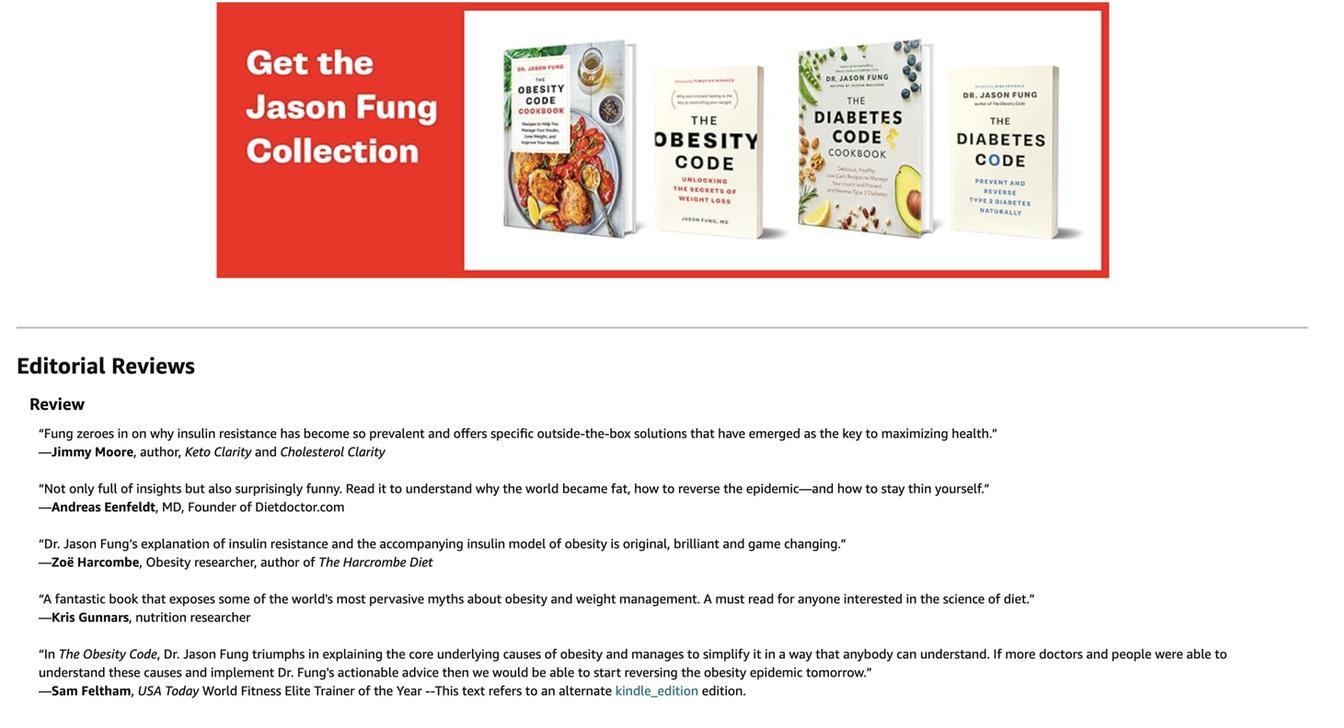 Task type: locate. For each thing, give the bounding box(es) containing it.
0 vertical spatial understand
[[406, 481, 472, 497]]

solutions
[[634, 426, 687, 441]]

0 horizontal spatial how
[[634, 481, 659, 497]]

that up nutrition at the left bottom
[[142, 592, 166, 607]]

to right read
[[390, 481, 402, 497]]

emerged
[[749, 426, 800, 441]]

must
[[715, 592, 745, 607]]

0 vertical spatial obesity
[[146, 555, 191, 570]]

causes up would
[[503, 647, 541, 662]]

underlying
[[437, 647, 500, 662]]

understand inside , dr. jason fung triumphs in explaining the core underlying causes of obesity and manages to simplify it in a way that anybody can understand. if more doctors and people were able to understand these causes and implement dr. fung's actionable advice then we would be able to start reversing the obesity epidemic tomorrow." — sam feltham , usa today world fitness elite trainer of the year --this text refers to an alternate kindle_edition edition.
[[39, 665, 105, 681]]

refers
[[488, 684, 522, 699]]

has
[[280, 426, 300, 441]]

0 horizontal spatial understand
[[39, 665, 105, 681]]

, down explanation
[[139, 555, 142, 570]]

obesity up start
[[560, 647, 603, 662]]

then
[[442, 665, 469, 681]]

read
[[346, 481, 375, 497]]

0 vertical spatial jason
[[64, 537, 97, 552]]

1 horizontal spatial dr.
[[278, 665, 294, 681]]

able right were
[[1186, 647, 1211, 662]]

resistance up author
[[270, 537, 328, 552]]

editorial
[[17, 353, 106, 379]]

0 horizontal spatial able
[[550, 665, 574, 681]]

insulin up keto
[[177, 426, 216, 441]]

and left game at the bottom right of page
[[723, 537, 745, 552]]

0 horizontal spatial jason
[[64, 537, 97, 552]]

clarity right keto
[[214, 445, 251, 460]]

jason up zoë
[[64, 537, 97, 552]]

0 horizontal spatial insulin
[[177, 426, 216, 441]]

most
[[336, 592, 366, 607]]

0 horizontal spatial why
[[150, 426, 174, 441]]

andreas
[[52, 500, 101, 515]]

"fung zeroes in on why insulin resistance has become so prevalent and offers specific outside-the-box solutions that have emerged as the key to maximizing health." — jimmy moore , author, keto clarity and cholesterol clarity
[[39, 426, 997, 460]]

and left weight
[[551, 592, 573, 607]]

pervasive
[[369, 592, 424, 607]]

cholesterol
[[280, 445, 344, 460]]

0 horizontal spatial clarity
[[214, 445, 251, 460]]

dr. down triumphs
[[278, 665, 294, 681]]

fung's
[[100, 537, 138, 552]]

model
[[509, 537, 546, 552]]

doctors
[[1039, 647, 1083, 662]]

1 horizontal spatial it
[[753, 647, 761, 662]]

insulin left model
[[467, 537, 505, 552]]

resistance for and
[[270, 537, 328, 552]]

1 horizontal spatial insulin
[[229, 537, 267, 552]]

and up the today
[[185, 665, 207, 681]]

full
[[98, 481, 117, 497]]

2 vertical spatial that
[[815, 647, 840, 662]]

0 vertical spatial why
[[150, 426, 174, 441]]

2 - from the left
[[430, 684, 435, 699]]

only
[[69, 481, 94, 497]]

why left "world"
[[476, 481, 499, 497]]

0 vertical spatial resistance
[[219, 426, 277, 441]]

to right key
[[865, 426, 878, 441]]

able
[[1186, 647, 1211, 662], [550, 665, 574, 681]]

the
[[820, 426, 839, 441], [503, 481, 522, 497], [723, 481, 743, 497], [357, 537, 376, 552], [269, 592, 288, 607], [920, 592, 940, 607], [386, 647, 405, 662], [681, 665, 701, 681], [374, 684, 393, 699]]

causes up usa
[[144, 665, 182, 681]]

1 horizontal spatial obesity
[[146, 555, 191, 570]]

1 - from the left
[[425, 684, 430, 699]]

in up fung's
[[308, 647, 319, 662]]

the inside "dr. jason fung's explanation of insulin resistance and the accompanying insulin model of obesity is original, brilliant and game changing." —
[[357, 537, 376, 552]]

and inside "a fantastic book that exposes some of the world's most pervasive myths about obesity and weight management. a must read for anyone interested in the science of diet." — kris gunnars
[[551, 592, 573, 607]]

of up "be"
[[545, 647, 557, 662]]

that up the tomorrow."
[[815, 647, 840, 662]]

understand
[[406, 481, 472, 497], [39, 665, 105, 681]]

5 — from the top
[[39, 684, 52, 699]]

and up surprisingly
[[255, 445, 277, 460]]

how right fat,
[[634, 481, 659, 497]]

1 vertical spatial obesity
[[83, 647, 126, 662]]

1 horizontal spatial jason
[[183, 647, 216, 662]]

— down "a
[[39, 610, 52, 625]]

alternate
[[559, 684, 612, 699]]

why inside '"not only full of insights but also surprisingly funny. read it to understand why the world became fat, how to reverse the epidemic—and how to stay thin yourself." — andreas eenfeldt'
[[476, 481, 499, 497]]

0 vertical spatial the
[[319, 555, 339, 570]]

"not
[[39, 481, 66, 497]]

- right year
[[425, 684, 430, 699]]

resistance inside "fung zeroes in on why insulin resistance has become so prevalent and offers specific outside-the-box solutions that have emerged as the key to maximizing health." — jimmy moore , author, keto clarity and cholesterol clarity
[[219, 426, 277, 441]]

0 vertical spatial causes
[[503, 647, 541, 662]]

, down on at the left bottom of page
[[133, 445, 137, 460]]

1 — from the top
[[39, 445, 52, 460]]

in
[[117, 426, 128, 441], [906, 592, 917, 607], [308, 647, 319, 662], [765, 647, 776, 662]]

1 vertical spatial causes
[[144, 665, 182, 681]]

, down book
[[129, 610, 132, 625]]

"dr.
[[39, 537, 60, 552]]

anybody
[[843, 647, 893, 662]]

able up an at the left of the page
[[550, 665, 574, 681]]

the up sam
[[59, 647, 80, 662]]

, down nutrition at the left bottom
[[157, 647, 160, 662]]

1 vertical spatial jason
[[183, 647, 216, 662]]

, left usa
[[131, 684, 134, 699]]

jason left fung on the bottom
[[183, 647, 216, 662]]

1 horizontal spatial how
[[837, 481, 862, 497]]

and up start
[[606, 647, 628, 662]]

so
[[353, 426, 366, 441]]

trainer
[[314, 684, 355, 699]]

2 horizontal spatial insulin
[[467, 537, 505, 552]]

insights
[[136, 481, 182, 497]]

, nutrition researcher
[[129, 610, 251, 625]]

if
[[993, 647, 1002, 662]]

0 horizontal spatial that
[[142, 592, 166, 607]]

dietdoctor.com
[[255, 500, 345, 515]]

and left offers
[[428, 426, 450, 441]]

understand up accompanying at bottom
[[406, 481, 472, 497]]

1 vertical spatial that
[[142, 592, 166, 607]]

1 horizontal spatial that
[[690, 426, 715, 441]]

2 how from the left
[[837, 481, 862, 497]]

the left "world"
[[503, 481, 522, 497]]

 image
[[217, 2, 1109, 279]]

obesity left is
[[565, 537, 607, 552]]

changing."
[[784, 537, 846, 552]]

game
[[748, 537, 781, 552]]

obesity right about at the bottom of the page
[[505, 592, 547, 607]]

the left world's
[[269, 592, 288, 607]]

harcombe
[[77, 555, 139, 570]]

obesity
[[146, 555, 191, 570], [83, 647, 126, 662]]

1 vertical spatial resistance
[[270, 537, 328, 552]]

management.
[[619, 592, 700, 607]]

world's
[[292, 592, 333, 607]]

box
[[609, 426, 631, 441]]

the down actionable
[[374, 684, 393, 699]]

of right model
[[549, 537, 561, 552]]

core
[[409, 647, 434, 662]]

for
[[777, 592, 794, 607]]

obesity up the "these"
[[83, 647, 126, 662]]

text
[[462, 684, 485, 699]]

— down the "not
[[39, 500, 52, 515]]

4 — from the top
[[39, 610, 52, 625]]

eenfeldt
[[104, 500, 155, 515]]

of right author
[[303, 555, 315, 570]]

in right interested
[[906, 592, 917, 607]]

0 vertical spatial dr.
[[164, 647, 180, 662]]

understand up sam
[[39, 665, 105, 681]]

- down the advice
[[430, 684, 435, 699]]

the down manages
[[681, 665, 701, 681]]

the right as
[[820, 426, 839, 441]]

jimmy
[[52, 445, 91, 460]]

to left stay
[[865, 481, 878, 497]]

resistance left has
[[219, 426, 277, 441]]

0 horizontal spatial causes
[[144, 665, 182, 681]]

1 horizontal spatial understand
[[406, 481, 472, 497]]

1 vertical spatial why
[[476, 481, 499, 497]]

brilliant
[[674, 537, 719, 552]]

to left an at the left of the page
[[525, 684, 538, 699]]

epidemic
[[750, 665, 803, 681]]

the up the harcrombe
[[357, 537, 376, 552]]

kindle_edition
[[615, 684, 698, 699]]

dr. right code
[[164, 647, 180, 662]]

triumphs
[[252, 647, 305, 662]]

elite
[[285, 684, 311, 699]]

of up researcher,
[[213, 537, 225, 552]]

0 horizontal spatial it
[[378, 481, 386, 497]]

2 — from the top
[[39, 500, 52, 515]]

1 horizontal spatial why
[[476, 481, 499, 497]]

funny.
[[306, 481, 342, 497]]

became
[[562, 481, 608, 497]]

the up world's
[[319, 555, 339, 570]]

jason
[[64, 537, 97, 552], [183, 647, 216, 662]]

can
[[896, 647, 917, 662]]

1 vertical spatial the
[[59, 647, 80, 662]]

it right read
[[378, 481, 386, 497]]

have
[[718, 426, 745, 441]]

to
[[865, 426, 878, 441], [390, 481, 402, 497], [662, 481, 675, 497], [865, 481, 878, 497], [687, 647, 700, 662], [1215, 647, 1227, 662], [578, 665, 590, 681], [525, 684, 538, 699]]

1 clarity from the left
[[214, 445, 251, 460]]

to left reverse
[[662, 481, 675, 497]]

jason inside , dr. jason fung triumphs in explaining the core underlying causes of obesity and manages to simplify it in a way that anybody can understand. if more doctors and people were able to understand these causes and implement dr. fung's actionable advice then we would be able to start reversing the obesity epidemic tomorrow." — sam feltham , usa today world fitness elite trainer of the year --this text refers to an alternate kindle_edition edition.
[[183, 647, 216, 662]]

resistance inside "dr. jason fung's explanation of insulin resistance and the accompanying insulin model of obesity is original, brilliant and game changing." —
[[270, 537, 328, 552]]

surprisingly
[[235, 481, 303, 497]]

the obesity code
[[59, 647, 157, 662]]

1 horizontal spatial able
[[1186, 647, 1211, 662]]

— inside "a fantastic book that exposes some of the world's most pervasive myths about obesity and weight management. a must read for anyone interested in the science of diet." — kris gunnars
[[39, 610, 52, 625]]

how left stay
[[837, 481, 862, 497]]

original,
[[623, 537, 670, 552]]

these
[[109, 665, 140, 681]]

1 vertical spatial understand
[[39, 665, 105, 681]]

why
[[150, 426, 174, 441], [476, 481, 499, 497]]

3 — from the top
[[39, 555, 52, 570]]

that inside "fung zeroes in on why insulin resistance has become so prevalent and offers specific outside-the-box solutions that have emerged as the key to maximizing health." — jimmy moore , author, keto clarity and cholesterol clarity
[[690, 426, 715, 441]]

0 vertical spatial it
[[378, 481, 386, 497]]

obesity down explanation
[[146, 555, 191, 570]]

that inside , dr. jason fung triumphs in explaining the core underlying causes of obesity and manages to simplify it in a way that anybody can understand. if more doctors and people were able to understand these causes and implement dr. fung's actionable advice then we would be able to start reversing the obesity epidemic tomorrow." — sam feltham , usa today world fitness elite trainer of the year --this text refers to an alternate kindle_edition edition.
[[815, 647, 840, 662]]

exposes
[[169, 592, 215, 607]]

1 horizontal spatial causes
[[503, 647, 541, 662]]

it left a
[[753, 647, 761, 662]]

0 horizontal spatial dr.
[[164, 647, 180, 662]]

and left people
[[1086, 647, 1108, 662]]

jason inside "dr. jason fung's explanation of insulin resistance and the accompanying insulin model of obesity is original, brilliant and game changing." —
[[64, 537, 97, 552]]

understand.
[[920, 647, 990, 662]]

in left on at the left bottom of page
[[117, 426, 128, 441]]

— down "in
[[39, 684, 52, 699]]

a
[[704, 592, 712, 607]]

to inside "fung zeroes in on why insulin resistance has become so prevalent and offers specific outside-the-box solutions that have emerged as the key to maximizing health." — jimmy moore , author, keto clarity and cholesterol clarity
[[865, 426, 878, 441]]

1 vertical spatial dr.
[[278, 665, 294, 681]]

fat,
[[611, 481, 631, 497]]

understand inside '"not only full of insights but also surprisingly funny. read it to understand why the world became fat, how to reverse the epidemic—and how to stay thin yourself." — andreas eenfeldt'
[[406, 481, 472, 497]]

clarity down so in the left of the page
[[348, 445, 385, 460]]

why up author,
[[150, 426, 174, 441]]

insulin inside "fung zeroes in on why insulin resistance has become so prevalent and offers specific outside-the-box solutions that have emerged as the key to maximizing health." — jimmy moore , author, keto clarity and cholesterol clarity
[[177, 426, 216, 441]]

insulin up zoë harcombe , obesity researcher, author of the harcrombe diet
[[229, 537, 267, 552]]

1 horizontal spatial clarity
[[348, 445, 385, 460]]

of up eenfeldt
[[121, 481, 133, 497]]

— down "fung
[[39, 445, 52, 460]]

causes
[[503, 647, 541, 662], [144, 665, 182, 681]]

of
[[121, 481, 133, 497], [240, 500, 252, 515], [213, 537, 225, 552], [549, 537, 561, 552], [303, 555, 315, 570], [253, 592, 266, 607], [988, 592, 1000, 607], [545, 647, 557, 662], [358, 684, 370, 699]]

0 horizontal spatial the
[[59, 647, 80, 662]]

how
[[634, 481, 659, 497], [837, 481, 862, 497]]

that left have
[[690, 426, 715, 441]]

weight
[[576, 592, 616, 607]]

read
[[748, 592, 774, 607]]

0 vertical spatial that
[[690, 426, 715, 441]]

1 horizontal spatial the
[[319, 555, 339, 570]]

in inside "a fantastic book that exposes some of the world's most pervasive myths about obesity and weight management. a must read for anyone interested in the science of diet." — kris gunnars
[[906, 592, 917, 607]]

— down '"dr.'
[[39, 555, 52, 570]]

and up the harcrombe
[[332, 537, 354, 552]]

2 horizontal spatial that
[[815, 647, 840, 662]]

1 vertical spatial able
[[550, 665, 574, 681]]

it inside , dr. jason fung triumphs in explaining the core underlying causes of obesity and manages to simplify it in a way that anybody can understand. if more doctors and people were able to understand these causes and implement dr. fung's actionable advice then we would be able to start reversing the obesity epidemic tomorrow." — sam feltham , usa today world fitness elite trainer of the year --this text refers to an alternate kindle_edition edition.
[[753, 647, 761, 662]]

outside-
[[537, 426, 585, 441]]

1 vertical spatial it
[[753, 647, 761, 662]]



Task type: vqa. For each thing, say whether or not it's contained in the screenshot.
The With
no



Task type: describe. For each thing, give the bounding box(es) containing it.
of down surprisingly
[[240, 500, 252, 515]]

nutrition
[[135, 610, 187, 625]]

, md, founder of dietdoctor.com
[[155, 500, 345, 515]]

maximizing
[[881, 426, 948, 441]]

kris
[[52, 610, 75, 625]]

editorial reviews
[[17, 353, 195, 379]]

anyone
[[798, 592, 840, 607]]

in inside "fung zeroes in on why insulin resistance has become so prevalent and offers specific outside-the-box solutions that have emerged as the key to maximizing health." — jimmy moore , author, keto clarity and cholesterol clarity
[[117, 426, 128, 441]]

be
[[532, 665, 546, 681]]

science
[[943, 592, 985, 607]]

explanation
[[141, 537, 210, 552]]

of inside '"not only full of insights but also surprisingly funny. read it to understand why the world became fat, how to reverse the epidemic—and how to stay thin yourself." — andreas eenfeldt'
[[121, 481, 133, 497]]

to up alternate
[[578, 665, 590, 681]]

thin
[[908, 481, 932, 497]]

were
[[1155, 647, 1183, 662]]

gunnars
[[78, 610, 129, 625]]

key
[[842, 426, 862, 441]]

as
[[804, 426, 816, 441]]

feltham
[[81, 684, 131, 699]]

"fung
[[39, 426, 73, 441]]

myths
[[428, 592, 464, 607]]

start
[[594, 665, 621, 681]]

on
[[132, 426, 147, 441]]

health."
[[952, 426, 997, 441]]

insulin for of
[[229, 537, 267, 552]]

moore
[[95, 445, 133, 460]]

we
[[472, 665, 489, 681]]

the-
[[585, 426, 609, 441]]

in left a
[[765, 647, 776, 662]]

founder
[[188, 500, 236, 515]]

it inside '"not only full of insights but also surprisingly funny. read it to understand why the world became fat, how to reverse the epidemic—and how to stay thin yourself." — andreas eenfeldt'
[[378, 481, 386, 497]]

to left simplify
[[687, 647, 700, 662]]

md,
[[162, 500, 185, 515]]

"a fantastic book that exposes some of the world's most pervasive myths about obesity and weight management. a must read for anyone interested in the science of diet." — kris gunnars
[[39, 592, 1035, 625]]

— inside '"not only full of insights but also surprisingly funny. read it to understand why the world became fat, how to reverse the epidemic—and how to stay thin yourself." — andreas eenfeldt'
[[39, 500, 52, 515]]

that inside "a fantastic book that exposes some of the world's most pervasive myths about obesity and weight management. a must read for anyone interested in the science of diet." — kris gunnars
[[142, 592, 166, 607]]

tomorrow."
[[806, 665, 872, 681]]

, inside "fung zeroes in on why insulin resistance has become so prevalent and offers specific outside-the-box solutions that have emerged as the key to maximizing health." — jimmy moore , author, keto clarity and cholesterol clarity
[[133, 445, 137, 460]]

about
[[467, 592, 502, 607]]

insulin for why
[[177, 426, 216, 441]]

world
[[202, 684, 237, 699]]

an
[[541, 684, 555, 699]]

review
[[29, 394, 85, 414]]

of down actionable
[[358, 684, 370, 699]]

the left science
[[920, 592, 940, 607]]

to right were
[[1215, 647, 1227, 662]]

of left diet."
[[988, 592, 1000, 607]]

the inside "fung zeroes in on why insulin resistance has become so prevalent and offers specific outside-the-box solutions that have emerged as the key to maximizing health." — jimmy moore , author, keto clarity and cholesterol clarity
[[820, 426, 839, 441]]

1 how from the left
[[634, 481, 659, 497]]

— inside "fung zeroes in on why insulin resistance has become so prevalent and offers specific outside-the-box solutions that have emerged as the key to maximizing health." — jimmy moore , author, keto clarity and cholesterol clarity
[[39, 445, 52, 460]]

author,
[[140, 445, 181, 460]]

more
[[1005, 647, 1036, 662]]

of right some
[[253, 592, 266, 607]]

— inside , dr. jason fung triumphs in explaining the core underlying causes of obesity and manages to simplify it in a way that anybody can understand. if more doctors and people were able to understand these causes and implement dr. fung's actionable advice then we would be able to start reversing the obesity epidemic tomorrow." — sam feltham , usa today world fitness elite trainer of the year --this text refers to an alternate kindle_edition edition.
[[39, 684, 52, 699]]

obesity inside "dr. jason fung's explanation of insulin resistance and the accompanying insulin model of obesity is original, brilliant and game changing." —
[[565, 537, 607, 552]]

researcher,
[[194, 555, 257, 570]]

diet."
[[1004, 592, 1035, 607]]

explaining
[[322, 647, 383, 662]]

— inside "dr. jason fung's explanation of insulin resistance and the accompanying insulin model of obesity is original, brilliant and game changing." —
[[39, 555, 52, 570]]

book
[[109, 592, 138, 607]]

fung
[[220, 647, 249, 662]]

2 clarity from the left
[[348, 445, 385, 460]]

this
[[435, 684, 459, 699]]

accompanying
[[380, 537, 464, 552]]

researcher
[[190, 610, 251, 625]]

reviews
[[111, 353, 195, 379]]

year
[[396, 684, 422, 699]]

the left core
[[386, 647, 405, 662]]

fantastic
[[55, 592, 106, 607]]

would
[[492, 665, 528, 681]]

simplify
[[703, 647, 750, 662]]

resistance for has
[[219, 426, 277, 441]]

prevalent
[[369, 426, 425, 441]]

manages
[[631, 647, 684, 662]]

stay
[[881, 481, 905, 497]]

some
[[219, 592, 250, 607]]

advice
[[402, 665, 439, 681]]

"a
[[39, 592, 52, 607]]

0 horizontal spatial obesity
[[83, 647, 126, 662]]

, dr. jason fung triumphs in explaining the core underlying causes of obesity and manages to simplify it in a way that anybody can understand. if more doctors and people were able to understand these causes and implement dr. fung's actionable advice then we would be able to start reversing the obesity epidemic tomorrow." — sam feltham , usa today world fitness elite trainer of the year --this text refers to an alternate kindle_edition edition.
[[39, 647, 1227, 699]]

way
[[789, 647, 812, 662]]

zoë
[[52, 555, 74, 570]]

obesity inside "a fantastic book that exposes some of the world's most pervasive myths about obesity and weight management. a must read for anyone interested in the science of diet." — kris gunnars
[[505, 592, 547, 607]]

author
[[261, 555, 300, 570]]

people
[[1112, 647, 1152, 662]]

code
[[129, 647, 157, 662]]

kindle_edition link
[[615, 684, 698, 699]]

0 vertical spatial able
[[1186, 647, 1211, 662]]

reversing
[[624, 665, 678, 681]]

why inside "fung zeroes in on why insulin resistance has become so prevalent and offers specific outside-the-box solutions that have emerged as the key to maximizing health." — jimmy moore , author, keto clarity and cholesterol clarity
[[150, 426, 174, 441]]

offers
[[453, 426, 487, 441]]

obesity down simplify
[[704, 665, 746, 681]]

epidemic—and
[[746, 481, 834, 497]]

yourself."
[[935, 481, 990, 497]]

today
[[165, 684, 199, 699]]

, left md,
[[155, 500, 159, 515]]

fitness
[[241, 684, 281, 699]]

also
[[208, 481, 232, 497]]

actionable
[[338, 665, 399, 681]]

the right reverse
[[723, 481, 743, 497]]

diet
[[409, 555, 433, 570]]



